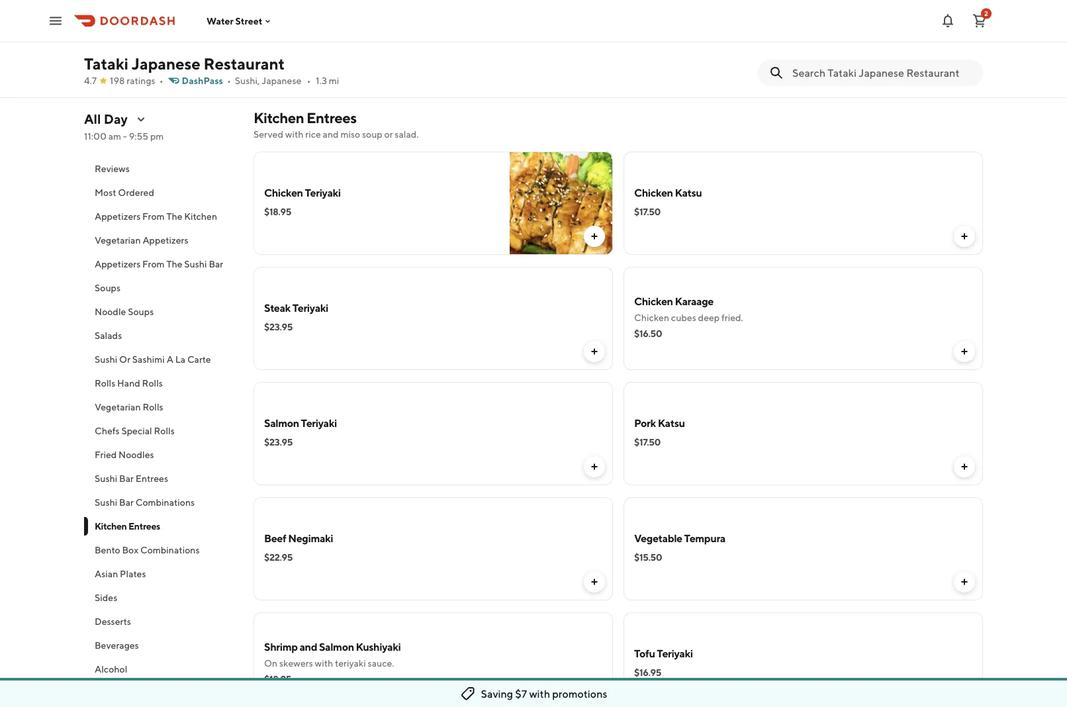 Task type: locate. For each thing, give the bounding box(es) containing it.
appetizers from the kitchen
[[95, 211, 217, 222]]

1 vertical spatial $18.95
[[264, 674, 291, 685]]

the for kitchen
[[167, 211, 182, 222]]

entrees
[[307, 109, 357, 127], [136, 473, 168, 484], [128, 521, 160, 532]]

bar down vegetarian appetizers button
[[209, 259, 223, 270]]

chefs special rolls button
[[84, 419, 238, 443]]

japanese
[[132, 54, 201, 73], [262, 75, 302, 86]]

kitchen inside kitchen entrees served with rice and miso soup or salad.
[[254, 109, 304, 127]]

or
[[119, 354, 131, 365]]

$23.95 down steak
[[264, 322, 293, 333]]

the down vegetarian appetizers button
[[167, 259, 182, 270]]

teriyaki for chicken teriyaki
[[305, 186, 341, 199]]

add item to cart image
[[960, 56, 970, 67], [590, 346, 600, 357], [960, 346, 970, 357], [960, 462, 970, 472], [590, 577, 600, 588], [960, 577, 970, 588], [590, 692, 600, 703]]

a
[[167, 354, 173, 365]]

from down vegetarian appetizers button
[[142, 259, 165, 270]]

2 vegetarian from the top
[[95, 402, 141, 413]]

add item to cart image
[[590, 231, 600, 242], [960, 231, 970, 242], [590, 462, 600, 472]]

0 vertical spatial appetizers
[[95, 211, 141, 222]]

vegetable
[[635, 532, 683, 545]]

0 vertical spatial $23.95
[[264, 322, 293, 333]]

sushi down vegetarian appetizers button
[[184, 259, 207, 270]]

sushi up the kitchen entrees
[[95, 497, 117, 508]]

$17.50 down pork
[[635, 437, 661, 448]]

• right ratings
[[159, 75, 163, 86]]

0 horizontal spatial japanese
[[132, 54, 201, 73]]

sushi
[[184, 259, 207, 270], [95, 354, 117, 365], [95, 473, 117, 484], [95, 497, 117, 508]]

1 vertical spatial with
[[315, 658, 333, 669]]

2 $18.95 from the top
[[264, 674, 291, 685]]

rolls down the rolls hand rolls button
[[143, 402, 163, 413]]

entrees down sushi bar combinations
[[128, 521, 160, 532]]

bar inside "button"
[[209, 259, 223, 270]]

rolls down vegetarian rolls button
[[154, 426, 175, 437]]

2 vertical spatial entrees
[[128, 521, 160, 532]]

• left sushi,
[[227, 75, 231, 86]]

tofu teriyaki
[[635, 647, 693, 660]]

dashpass •
[[182, 75, 231, 86]]

noodle soups
[[95, 306, 154, 317]]

sashimi
[[132, 354, 165, 365]]

0 horizontal spatial soups
[[95, 283, 121, 293]]

bar for entrees
[[119, 473, 134, 484]]

soups right noodle
[[128, 306, 154, 317]]

kitchen inside button
[[184, 211, 217, 222]]

kitchen up 'served'
[[254, 109, 304, 127]]

noodles
[[119, 449, 154, 460]]

sushi down the fried
[[95, 473, 117, 484]]

0 vertical spatial $18.95
[[264, 206, 291, 217]]

alcohol
[[95, 664, 127, 675]]

tempura,
[[312, 12, 355, 24]]

shrimp up on
[[264, 641, 298, 653]]

the
[[167, 211, 182, 222], [167, 259, 182, 270]]

with left rice
[[285, 129, 304, 140]]

notification bell image
[[941, 13, 956, 29]]

sushi or sashimi a la carte button
[[84, 348, 238, 372]]

with left 'teriyaki' at the bottom left of the page
[[315, 658, 333, 669]]

chicken teriyaki
[[264, 186, 341, 199]]

entrees inside button
[[136, 473, 168, 484]]

0 horizontal spatial salmon
[[264, 417, 299, 430]]

menus image
[[136, 114, 146, 125]]

promotions
[[553, 688, 608, 700]]

vegetarian rolls
[[95, 402, 163, 413]]

0 vertical spatial kitchen
[[254, 109, 304, 127]]

2 the from the top
[[167, 259, 182, 270]]

2 $17.50 from the top
[[635, 437, 661, 448]]

sides
[[95, 593, 117, 603]]

2 $23.95 from the top
[[264, 437, 293, 448]]

sushi for sushi bar combinations
[[95, 497, 117, 508]]

rolls right 'alaska'
[[440, 12, 463, 24]]

water street
[[207, 15, 263, 26]]

1 horizontal spatial and
[[323, 129, 339, 140]]

0 horizontal spatial •
[[159, 75, 163, 86]]

$15.50
[[635, 552, 663, 563]]

1 vertical spatial the
[[167, 259, 182, 270]]

2 vertical spatial appetizers
[[95, 259, 141, 270]]

bar
[[209, 259, 223, 270], [119, 473, 134, 484], [119, 497, 134, 508]]

combinations up asian plates "button" at the bottom left
[[140, 545, 200, 556]]

vegetarian inside vegetarian rolls button
[[95, 402, 141, 413]]

sushi left or
[[95, 354, 117, 365]]

with inside kitchen entrees served with rice and miso soup or salad.
[[285, 129, 304, 140]]

combinations down sushi bar entrees button
[[136, 497, 195, 508]]

kitchen for kitchen entrees served with rice and miso soup or salad.
[[254, 109, 304, 127]]

2 horizontal spatial with
[[530, 688, 550, 700]]

entrees inside kitchen entrees served with rice and miso soup or salad.
[[307, 109, 357, 127]]

1 vertical spatial katsu
[[658, 417, 685, 430]]

kitchen up bento
[[95, 521, 127, 532]]

kushiyaki
[[356, 641, 401, 653]]

0 vertical spatial with
[[285, 129, 304, 140]]

most ordered
[[95, 187, 154, 198]]

1 vertical spatial salmon
[[319, 641, 354, 653]]

1 vegetarian from the top
[[95, 235, 141, 246]]

shrimp up the $20.95
[[276, 12, 310, 24]]

0 vertical spatial salmon
[[264, 417, 299, 430]]

sushi,
[[235, 75, 260, 86]]

rice
[[306, 129, 321, 140]]

1 vertical spatial japanese
[[262, 75, 302, 86]]

• left 1.3
[[307, 75, 311, 86]]

1 vertical spatial soups
[[128, 306, 154, 317]]

$18.95
[[264, 206, 291, 217], [264, 674, 291, 685]]

0 vertical spatial bar
[[209, 259, 223, 270]]

1 horizontal spatial with
[[315, 658, 333, 669]]

sushi for sushi or sashimi a la carte
[[95, 354, 117, 365]]

0 vertical spatial vegetarian
[[95, 235, 141, 246]]

1 horizontal spatial soups
[[128, 306, 154, 317]]

salmon teriyaki
[[264, 417, 337, 430]]

day
[[104, 111, 128, 127]]

from inside "button"
[[142, 259, 165, 270]]

0 vertical spatial combinations
[[136, 497, 195, 508]]

all day
[[84, 111, 128, 127]]

2 horizontal spatial kitchen
[[254, 109, 304, 127]]

bar up the kitchen entrees
[[119, 497, 134, 508]]

1 horizontal spatial salmon
[[319, 641, 354, 653]]

2 • from the left
[[227, 75, 231, 86]]

3 • from the left
[[307, 75, 311, 86]]

2 vertical spatial kitchen
[[95, 521, 127, 532]]

1 horizontal spatial •
[[227, 75, 231, 86]]

and up skewers
[[300, 641, 317, 653]]

vegetarian appetizers button
[[84, 229, 238, 252]]

2 from from the top
[[142, 259, 165, 270]]

$23.95 down salmon teriyaki
[[264, 437, 293, 448]]

2 horizontal spatial •
[[307, 75, 311, 86]]

from
[[142, 211, 165, 222], [142, 259, 165, 270]]

shrimp
[[276, 12, 310, 24], [264, 641, 298, 653]]

appetizers down "most ordered"
[[95, 211, 141, 222]]

0 vertical spatial and
[[323, 129, 339, 140]]

asian
[[95, 569, 118, 580]]

bar down fried noodles
[[119, 473, 134, 484]]

1 vertical spatial vegetarian
[[95, 402, 141, 413]]

0 vertical spatial $17.50
[[635, 206, 661, 217]]

0 vertical spatial soups
[[95, 283, 121, 293]]

water
[[207, 15, 234, 26]]

from down the most ordered button
[[142, 211, 165, 222]]

katsu for chicken katsu
[[675, 186, 702, 199]]

sushi inside button
[[95, 497, 117, 508]]

appetizers
[[95, 211, 141, 222], [143, 235, 189, 246], [95, 259, 141, 270]]

1 the from the top
[[167, 211, 182, 222]]

0 vertical spatial japanese
[[132, 54, 201, 73]]

combinations for bento box combinations
[[140, 545, 200, 556]]

fried.
[[722, 312, 744, 323]]

chicken for chicken karaage chicken cubes deep fried. $16.50
[[635, 295, 673, 308]]

Item Search search field
[[793, 66, 973, 80]]

bar inside button
[[119, 473, 134, 484]]

from inside button
[[142, 211, 165, 222]]

chicken karaage chicken cubes deep fried. $16.50
[[635, 295, 744, 339]]

teriyaki
[[305, 186, 341, 199], [293, 302, 329, 314], [301, 417, 337, 430], [657, 647, 693, 660]]

appetizers inside "button"
[[95, 259, 141, 270]]

sides button
[[84, 586, 238, 610]]

$17.50 for chicken
[[635, 206, 661, 217]]

vegetarian appetizers
[[95, 235, 189, 246]]

appetizers down appetizers from the kitchen button
[[143, 235, 189, 246]]

tempura
[[685, 532, 726, 545]]

bar inside button
[[119, 497, 134, 508]]

1 vertical spatial bar
[[119, 473, 134, 484]]

vegetarian up chefs
[[95, 402, 141, 413]]

1 from from the top
[[142, 211, 165, 222]]

teriyaki for salmon teriyaki
[[301, 417, 337, 430]]

1 vertical spatial $23.95
[[264, 437, 293, 448]]

1 vertical spatial shrimp
[[264, 641, 298, 653]]

kitchen down the most ordered button
[[184, 211, 217, 222]]

2 vertical spatial with
[[530, 688, 550, 700]]

$18.95 down chicken teriyaki
[[264, 206, 291, 217]]

the inside button
[[167, 211, 182, 222]]

0 vertical spatial katsu
[[675, 186, 702, 199]]

and inside the shrimp and salmon kushiyaki on skewers with teriyaki sauce. $18.95
[[300, 641, 317, 653]]

kitchen for kitchen entrees
[[95, 521, 127, 532]]

1 vertical spatial entrees
[[136, 473, 168, 484]]

$18.95 down on
[[264, 674, 291, 685]]

2 vertical spatial bar
[[119, 497, 134, 508]]

1 vertical spatial appetizers
[[143, 235, 189, 246]]

the inside "button"
[[167, 259, 182, 270]]

11:00
[[84, 131, 107, 142]]

the down the most ordered button
[[167, 211, 182, 222]]

tataki
[[84, 54, 129, 73]]

vegetarian inside vegetarian appetizers button
[[95, 235, 141, 246]]

combinations inside button
[[136, 497, 195, 508]]

items
[[135, 139, 158, 150]]

0 vertical spatial shrimp
[[276, 12, 310, 24]]

add item to cart image for steak teriyaki
[[590, 346, 600, 357]]

1 horizontal spatial kitchen
[[184, 211, 217, 222]]

1 $18.95 from the top
[[264, 206, 291, 217]]

1 $17.50 from the top
[[635, 206, 661, 217]]

and right rice
[[323, 129, 339, 140]]

1 vertical spatial kitchen
[[184, 211, 217, 222]]

entrees up sushi bar combinations
[[136, 473, 168, 484]]

-
[[123, 131, 127, 142]]

appetizers from the kitchen button
[[84, 205, 238, 229]]

chicken for chicken katsu
[[635, 186, 673, 199]]

street
[[235, 15, 263, 26]]

0 vertical spatial the
[[167, 211, 182, 222]]

1 $23.95 from the top
[[264, 322, 293, 333]]

featured
[[95, 139, 133, 150]]

japanese right sushi,
[[262, 75, 302, 86]]

1 • from the left
[[159, 75, 163, 86]]

from for sushi
[[142, 259, 165, 270]]

$17.50 down chicken katsu
[[635, 206, 661, 217]]

rolls inside chefs special rolls button
[[154, 426, 175, 437]]

japanese up ratings
[[132, 54, 201, 73]]

0 horizontal spatial kitchen
[[95, 521, 127, 532]]

noodle
[[95, 306, 126, 317]]

combinations
[[136, 497, 195, 508], [140, 545, 200, 556]]

4.7
[[84, 75, 97, 86]]

salads
[[95, 330, 122, 341]]

and inside kitchen entrees served with rice and miso soup or salad.
[[323, 129, 339, 140]]

combinations inside button
[[140, 545, 200, 556]]

0 horizontal spatial with
[[285, 129, 304, 140]]

1 vertical spatial $17.50
[[635, 437, 661, 448]]

$17.50
[[635, 206, 661, 217], [635, 437, 661, 448]]

$18.50
[[635, 31, 663, 42]]

katsu
[[675, 186, 702, 199], [658, 417, 685, 430]]

deep
[[699, 312, 720, 323]]

1 vertical spatial and
[[300, 641, 317, 653]]

appetizers down "vegetarian appetizers"
[[95, 259, 141, 270]]

0 horizontal spatial and
[[300, 641, 317, 653]]

vegetarian down appetizers from the kitchen at the left top
[[95, 235, 141, 246]]

1 vertical spatial combinations
[[140, 545, 200, 556]]

1 vertical spatial from
[[142, 259, 165, 270]]

appetizers for appetizers from the kitchen
[[95, 211, 141, 222]]

with
[[285, 129, 304, 140], [315, 658, 333, 669], [530, 688, 550, 700]]

soups up noodle
[[95, 283, 121, 293]]

entrees up rice
[[307, 109, 357, 127]]

c. shrimp tempura, california, alaska rolls
[[264, 12, 463, 24]]

with right $7
[[530, 688, 550, 700]]

fried noodles
[[95, 449, 154, 460]]

water street button
[[207, 15, 273, 26]]

•
[[159, 75, 163, 86], [227, 75, 231, 86], [307, 75, 311, 86]]

1 horizontal spatial japanese
[[262, 75, 302, 86]]

198 ratings •
[[110, 75, 163, 86]]

0 vertical spatial entrees
[[307, 109, 357, 127]]

0 vertical spatial from
[[142, 211, 165, 222]]

ordered
[[118, 187, 154, 198]]



Task type: vqa. For each thing, say whether or not it's contained in the screenshot.
Chefs
yes



Task type: describe. For each thing, give the bounding box(es) containing it.
appetizers from the sushi bar
[[95, 259, 223, 270]]

bento
[[95, 545, 120, 556]]

plates
[[120, 569, 146, 580]]

teriyaki for tofu teriyaki
[[657, 647, 693, 660]]

ratings
[[127, 75, 155, 86]]

chefs
[[95, 426, 120, 437]]

served
[[254, 129, 283, 140]]

vegetarian for vegetarian rolls
[[95, 402, 141, 413]]

sushi or sashimi a la carte
[[95, 354, 211, 365]]

negimaki
[[288, 532, 333, 545]]

salad.
[[395, 129, 419, 140]]

add item to cart image for chicken katsu
[[960, 231, 970, 242]]

tofu
[[635, 647, 655, 660]]

add item to cart image for beef negimaki
[[590, 577, 600, 588]]

sushi bar entrees
[[95, 473, 168, 484]]

pm
[[150, 131, 164, 142]]

miso
[[341, 129, 360, 140]]

$22.95
[[264, 552, 293, 563]]

beverages
[[95, 640, 139, 651]]

from for kitchen
[[142, 211, 165, 222]]

cubes
[[672, 312, 697, 323]]

rolls right "hand"
[[142, 378, 163, 389]]

sauce.
[[368, 658, 394, 669]]

featured items
[[95, 139, 158, 150]]

sushi inside "button"
[[184, 259, 207, 270]]

beef
[[264, 532, 286, 545]]

mi
[[329, 75, 339, 86]]

add item to cart image for chicken karaage
[[960, 346, 970, 357]]

la
[[175, 354, 186, 365]]

open menu image
[[48, 13, 64, 29]]

$18.95 inside the shrimp and salmon kushiyaki on skewers with teriyaki sauce. $18.95
[[264, 674, 291, 685]]

fried
[[95, 449, 117, 460]]

steak teriyaki
[[264, 302, 329, 314]]

on
[[264, 658, 278, 669]]

1.3
[[316, 75, 327, 86]]

2
[[985, 10, 989, 17]]

rolls inside vegetarian rolls button
[[143, 402, 163, 413]]

rolls hand rolls
[[95, 378, 163, 389]]

all
[[84, 111, 101, 127]]

• for sushi, japanese • 1.3 mi
[[307, 75, 311, 86]]

sushi bar combinations button
[[84, 491, 238, 515]]

combinations for sushi bar combinations
[[136, 497, 195, 508]]

chicken teriyaki image
[[510, 152, 613, 255]]

asian plates
[[95, 569, 146, 580]]

sushi, japanese • 1.3 mi
[[235, 75, 339, 86]]

japanese for sushi,
[[262, 75, 302, 86]]

chefs special rolls
[[95, 426, 175, 437]]

katsu for pork katsu
[[658, 417, 685, 430]]

soups inside "button"
[[128, 306, 154, 317]]

sushi bar entrees button
[[84, 467, 238, 491]]

sushi bar combinations
[[95, 497, 195, 508]]

fried noodles button
[[84, 443, 238, 467]]

sushi for sushi bar entrees
[[95, 473, 117, 484]]

carte
[[187, 354, 211, 365]]

entrees for kitchen entrees served with rice and miso soup or salad.
[[307, 109, 357, 127]]

$20.95
[[264, 31, 294, 42]]

2 items, open order cart image
[[972, 13, 988, 29]]

the for sushi
[[167, 259, 182, 270]]

most ordered button
[[84, 181, 238, 205]]

9:55
[[129, 131, 148, 142]]

appetizers for appetizers from the sushi bar
[[95, 259, 141, 270]]

alaska
[[407, 12, 438, 24]]

vegetable tempura
[[635, 532, 726, 545]]

alcohol button
[[84, 658, 238, 682]]

$16.95
[[635, 667, 662, 678]]

desserts button
[[84, 610, 238, 634]]

box
[[122, 545, 139, 556]]

tataki japanese restaurant
[[84, 54, 285, 73]]

shrimp and salmon kushiyaki on skewers with teriyaki sauce. $18.95
[[264, 641, 401, 685]]

saving $7 with promotions
[[481, 688, 608, 700]]

• for 198 ratings •
[[159, 75, 163, 86]]

bar for combinations
[[119, 497, 134, 508]]

soups inside button
[[95, 283, 121, 293]]

soups button
[[84, 276, 238, 300]]

hand
[[117, 378, 140, 389]]

add item to cart image for vegetable tempura
[[960, 577, 970, 588]]

entrees for kitchen entrees
[[128, 521, 160, 532]]

$16.50
[[635, 328, 663, 339]]

salmon inside the shrimp and salmon kushiyaki on skewers with teriyaki sauce. $18.95
[[319, 641, 354, 653]]

$17.50 for pork
[[635, 437, 661, 448]]

most
[[95, 187, 116, 198]]

chicken for chicken teriyaki
[[264, 186, 303, 199]]

karaage
[[675, 295, 714, 308]]

teriyaki for steak teriyaki
[[293, 302, 329, 314]]

noodle soups button
[[84, 300, 238, 324]]

japanese for tataki
[[132, 54, 201, 73]]

california,
[[357, 12, 405, 24]]

c.
[[264, 12, 274, 24]]

steak
[[264, 302, 291, 314]]

with inside the shrimp and salmon kushiyaki on skewers with teriyaki sauce. $18.95
[[315, 658, 333, 669]]

vegetarian for vegetarian appetizers
[[95, 235, 141, 246]]

saving
[[481, 688, 513, 700]]

$23.95 for salmon
[[264, 437, 293, 448]]

restaurant
[[204, 54, 285, 73]]

kitchen entrees
[[95, 521, 160, 532]]

add item to cart image for pork katsu
[[960, 462, 970, 472]]

rolls left "hand"
[[95, 378, 115, 389]]

special
[[121, 426, 152, 437]]

198
[[110, 75, 125, 86]]

vegetarian rolls button
[[84, 395, 238, 419]]

asian plates button
[[84, 562, 238, 586]]

skewers
[[279, 658, 313, 669]]

appetizers from the sushi bar button
[[84, 252, 238, 276]]

shrimp inside the shrimp and salmon kushiyaki on skewers with teriyaki sauce. $18.95
[[264, 641, 298, 653]]

kitchen entrees served with rice and miso soup or salad.
[[254, 109, 419, 140]]

chicken katsu
[[635, 186, 702, 199]]

rolls hand rolls button
[[84, 372, 238, 395]]

pork
[[635, 417, 656, 430]]

11:00 am - 9:55 pm
[[84, 131, 164, 142]]

add item to cart image for salmon teriyaki
[[590, 462, 600, 472]]

am
[[108, 131, 121, 142]]

teriyaki
[[335, 658, 366, 669]]

add item to cart image for shrimp and salmon kushiyaki
[[590, 692, 600, 703]]

reviews button
[[84, 157, 238, 181]]

$23.95 for steak
[[264, 322, 293, 333]]

or
[[385, 129, 393, 140]]

desserts
[[95, 616, 131, 627]]



